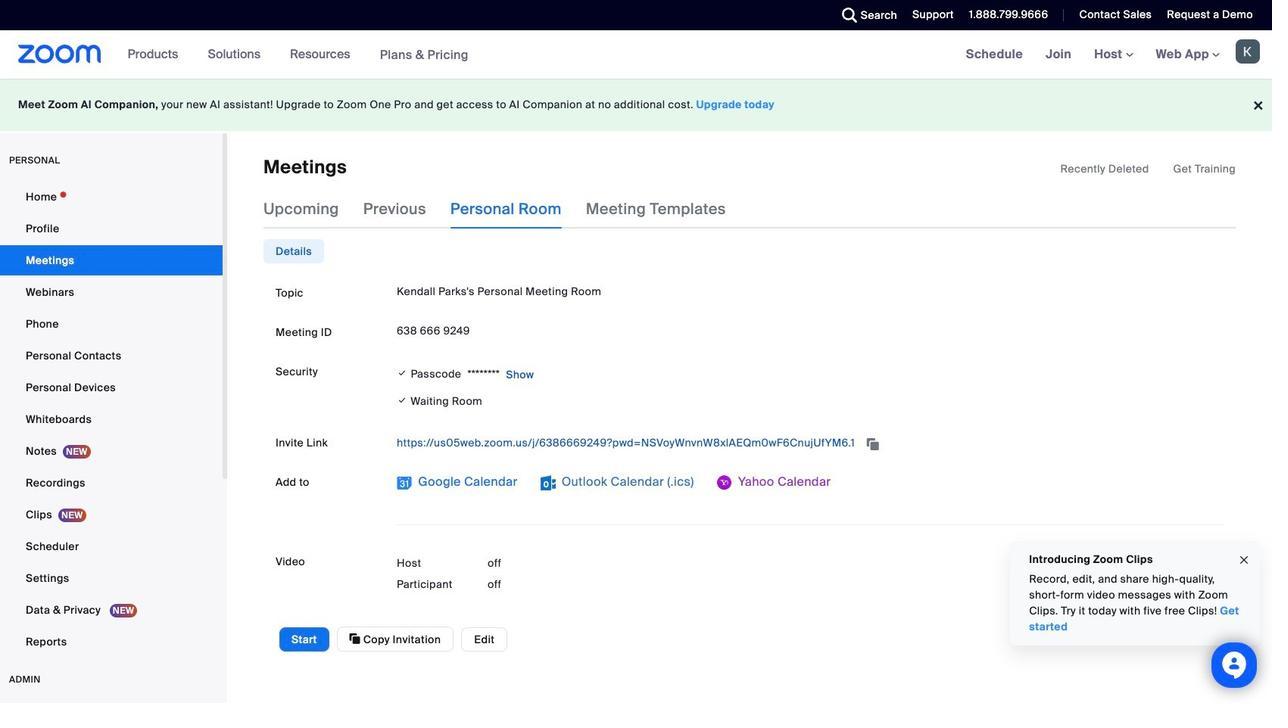 Task type: vqa. For each thing, say whether or not it's contained in the screenshot.
Add to Outlook Calendar (.ics) icon
yes



Task type: describe. For each thing, give the bounding box(es) containing it.
copy url image
[[865, 439, 881, 450]]

add to google calendar image
[[397, 476, 412, 491]]

tabs of meeting tab list
[[264, 190, 750, 229]]

2 checked image from the top
[[397, 393, 408, 409]]

copy image
[[350, 633, 360, 646]]



Task type: locate. For each thing, give the bounding box(es) containing it.
footer
[[0, 79, 1272, 131]]

application
[[1061, 161, 1236, 176]]

0 vertical spatial checked image
[[397, 366, 408, 381]]

checked image
[[397, 366, 408, 381], [397, 393, 408, 409]]

meetings navigation
[[955, 30, 1272, 80]]

profile picture image
[[1236, 39, 1260, 64]]

banner
[[0, 30, 1272, 80]]

add to outlook calendar (.ics) image
[[540, 476, 556, 491]]

tab list
[[264, 240, 324, 264]]

tab
[[264, 240, 324, 264]]

1 checked image from the top
[[397, 366, 408, 381]]

personal menu menu
[[0, 182, 223, 659]]

product information navigation
[[116, 30, 480, 80]]

zoom logo image
[[18, 45, 101, 64]]

close image
[[1238, 552, 1250, 569]]

1 vertical spatial checked image
[[397, 393, 408, 409]]

add to yahoo calendar image
[[717, 476, 732, 491]]



